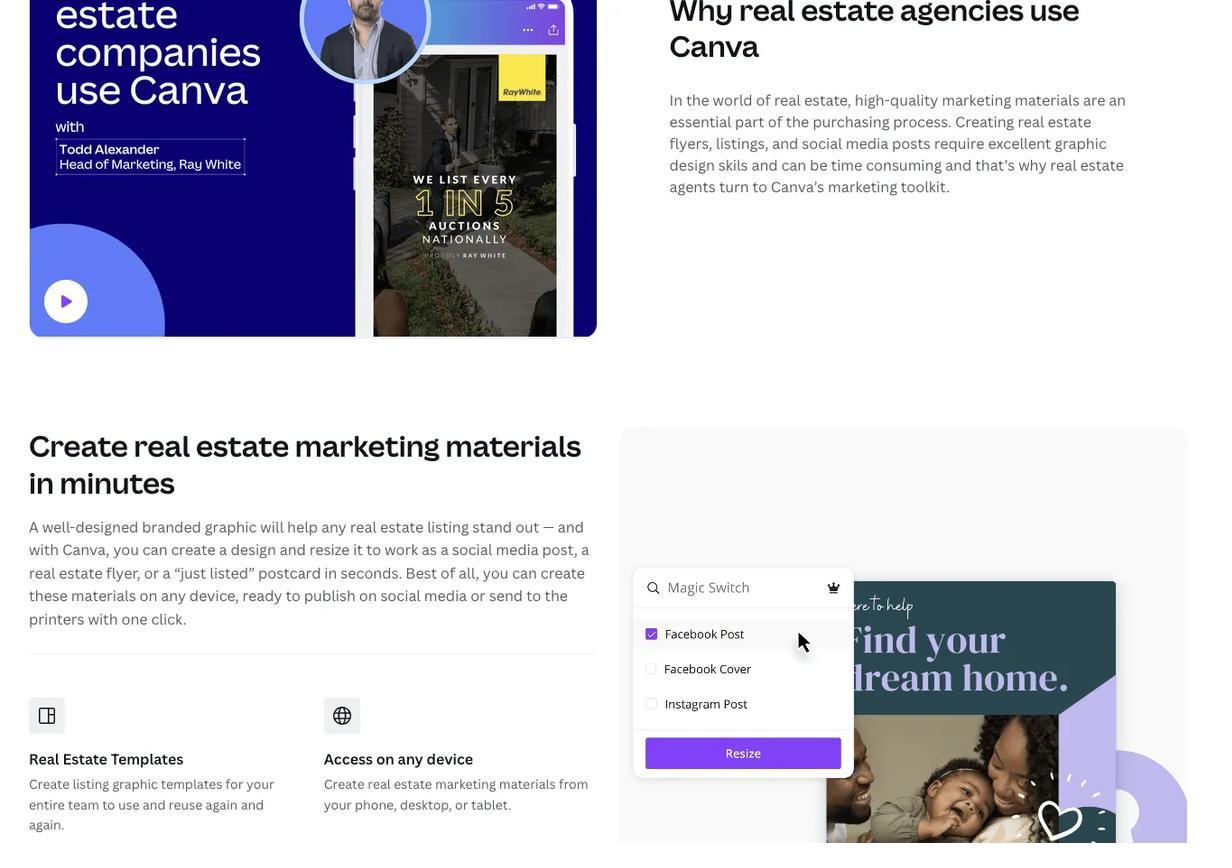 Task type: describe. For each thing, give the bounding box(es) containing it.
process.
[[894, 112, 952, 132]]

ready
[[243, 587, 282, 606]]

on inside access on any device create real estate marketing materials from your phone, desktop, or tablet.
[[376, 749, 395, 769]]

2 vertical spatial can
[[512, 564, 537, 583]]

be
[[810, 156, 828, 176]]

publish
[[304, 587, 356, 606]]

work
[[385, 540, 418, 560]]

agents
[[670, 177, 716, 197]]

can inside in the world of real estate, high-quality marketing materials are an essential part of the purchasing process. creating real estate flyers, listings, and social media posts require excellent graphic design skils and can be time consuming and that's why real estate agents turn to canva's marketing toolkit.
[[782, 156, 807, 176]]

a left "just
[[163, 564, 171, 583]]

printers
[[29, 610, 84, 630]]

of inside a well-designed branded graphic will help any real estate listing stand out — and with canva, you can create a design and resize it to work as a social media post, a real estate flyer, or a "just listed" postcard in seconds. best of all, you can create these materials on any device, ready to publish on social media or send to the printers with one click.
[[441, 564, 455, 583]]

templates
[[161, 776, 223, 793]]

quality
[[890, 91, 939, 111]]

designed
[[75, 517, 139, 537]]

1 vertical spatial create
[[541, 564, 585, 583]]

from
[[559, 776, 589, 793]]

well-
[[42, 517, 75, 537]]

listing inside a well-designed branded graphic will help any real estate listing stand out — and with canva, you can create a design and resize it to work as a social media post, a real estate flyer, or a "just listed" postcard in seconds. best of all, you can create these materials on any device, ready to publish on social media or send to the printers with one click.
[[427, 517, 469, 537]]

real estate brochure created in canva image
[[30, 0, 597, 337]]

access on any device create real estate marketing materials from your phone, desktop, or tablet.
[[324, 749, 589, 813]]

2 horizontal spatial or
[[471, 587, 486, 606]]

again.
[[29, 817, 64, 834]]

or inside access on any device create real estate marketing materials from your phone, desktop, or tablet.
[[455, 796, 468, 813]]

reuse
[[169, 796, 203, 813]]

to inside in the world of real estate, high-quality marketing materials are an essential part of the purchasing process. creating real estate flyers, listings, and social media posts require excellent graphic design skils and can be time consuming and that's why real estate agents turn to canva's marketing toolkit.
[[753, 177, 768, 197]]

listings,
[[716, 134, 769, 154]]

materials inside a well-designed branded graphic will help any real estate listing stand out — and with canva, you can create a design and resize it to work as a social media post, a real estate flyer, or a "just listed" postcard in seconds. best of all, you can create these materials on any device, ready to publish on social media or send to the printers with one click.
[[71, 587, 136, 606]]

to right it
[[367, 540, 381, 560]]

excellent
[[988, 134, 1052, 154]]

media inside in the world of real estate, high-quality marketing materials are an essential part of the purchasing process. creating real estate flyers, listings, and social media posts require excellent graphic design skils and can be time consuming and that's why real estate agents turn to canva's marketing toolkit.
[[846, 134, 889, 154]]

listed"
[[210, 564, 255, 583]]

phone,
[[355, 796, 397, 813]]

turn
[[720, 177, 749, 197]]

time
[[831, 156, 863, 176]]

tablet.
[[472, 796, 512, 813]]

estate
[[63, 749, 107, 769]]

1 vertical spatial with
[[88, 610, 118, 630]]

a up listed"
[[219, 540, 227, 560]]

real
[[29, 749, 59, 769]]

help
[[287, 517, 318, 537]]

flyer,
[[106, 564, 141, 583]]

world
[[713, 91, 753, 111]]

entire
[[29, 796, 65, 813]]

and right —
[[558, 517, 584, 537]]

access
[[324, 749, 373, 769]]

1 horizontal spatial the
[[686, 91, 710, 111]]

team
[[68, 796, 99, 813]]

why
[[1019, 156, 1047, 176]]

real right 'why'
[[1051, 156, 1077, 176]]

essential
[[670, 112, 732, 132]]

a right as
[[441, 540, 449, 560]]

create real estate marketing materials in minutes
[[29, 426, 582, 502]]

materials inside create real estate marketing materials in minutes
[[446, 426, 582, 465]]

your inside access on any device create real estate marketing materials from your phone, desktop, or tablet.
[[324, 796, 352, 813]]

1 horizontal spatial you
[[483, 564, 509, 583]]

—
[[543, 517, 554, 537]]

will
[[260, 517, 284, 537]]

your inside real estate templates create listing graphic templates for your entire team to use and reuse again and again.
[[247, 776, 275, 793]]

purchasing
[[813, 112, 890, 132]]

why
[[670, 0, 734, 29]]

on down seconds.
[[359, 587, 377, 606]]

post,
[[542, 540, 578, 560]]

and down the for
[[241, 796, 264, 813]]

graphic inside a well-designed branded graphic will help any real estate listing stand out — and with canva, you can create a design and resize it to work as a social media post, a real estate flyer, or a "just listed" postcard in seconds. best of all, you can create these materials on any device, ready to publish on social media or send to the printers with one click.
[[205, 517, 257, 537]]

a
[[29, 517, 39, 537]]

real up excellent
[[1018, 112, 1045, 132]]

skils
[[719, 156, 748, 176]]

graphic inside in the world of real estate, high-quality marketing materials are an essential part of the purchasing process. creating real estate flyers, listings, and social media posts require excellent graphic design skils and can be time consuming and that's why real estate agents turn to canva's marketing toolkit.
[[1055, 134, 1107, 154]]

the inside a well-designed branded graphic will help any real estate listing stand out — and with canva, you can create a design and resize it to work as a social media post, a real estate flyer, or a "just listed" postcard in seconds. best of all, you can create these materials on any device, ready to publish on social media or send to the printers with one click.
[[545, 587, 568, 606]]

are
[[1084, 91, 1106, 111]]

creating
[[956, 112, 1015, 132]]

branded
[[142, 517, 201, 537]]

create inside real estate templates create listing graphic templates for your entire team to use and reuse again and again.
[[29, 776, 70, 793]]

any inside access on any device create real estate marketing materials from your phone, desktop, or tablet.
[[398, 749, 423, 769]]

to down postcard
[[286, 587, 301, 606]]

listing inside real estate templates create listing graphic templates for your entire team to use and reuse again and again.
[[73, 776, 109, 793]]

design inside a well-designed branded graphic will help any real estate listing stand out — and with canva, you can create a design and resize it to work as a social media post, a real estate flyer, or a "just listed" postcard in seconds. best of all, you can create these materials on any device, ready to publish on social media or send to the printers with one click.
[[231, 540, 276, 560]]

on up one
[[140, 587, 157, 606]]

flyers,
[[670, 134, 713, 154]]

again
[[206, 796, 238, 813]]

real inside why real estate agencies use canva
[[739, 0, 796, 29]]

and down require
[[946, 156, 972, 176]]

marketing inside create real estate marketing materials in minutes
[[295, 426, 440, 465]]

create inside create real estate marketing materials in minutes
[[29, 426, 128, 465]]

materials inside access on any device create real estate marketing materials from your phone, desktop, or tablet.
[[499, 776, 556, 793]]

graphic inside real estate templates create listing graphic templates for your entire team to use and reuse again and again.
[[112, 776, 158, 793]]

require
[[935, 134, 985, 154]]



Task type: vqa. For each thing, say whether or not it's contained in the screenshot.
Example of easy resizing across channels for real estate marketing image
yes



Task type: locate. For each thing, give the bounding box(es) containing it.
listing up as
[[427, 517, 469, 537]]

real up phone,
[[368, 776, 391, 793]]

in the world of real estate, high-quality marketing materials are an essential part of the purchasing process. creating real estate flyers, listings, and social media posts require excellent graphic design skils and can be time consuming and that's why real estate agents turn to canva's marketing toolkit.
[[670, 91, 1126, 197]]

you up flyer, in the bottom of the page
[[113, 540, 139, 560]]

0 vertical spatial listing
[[427, 517, 469, 537]]

1 vertical spatial listing
[[73, 776, 109, 793]]

1 vertical spatial design
[[231, 540, 276, 560]]

create up "just
[[171, 540, 216, 560]]

1 horizontal spatial your
[[324, 796, 352, 813]]

0 horizontal spatial can
[[143, 540, 168, 560]]

design
[[670, 156, 715, 176], [231, 540, 276, 560]]

0 horizontal spatial you
[[113, 540, 139, 560]]

canva's
[[771, 177, 825, 197]]

real left the estate,
[[774, 91, 801, 111]]

1 horizontal spatial listing
[[427, 517, 469, 537]]

real right why
[[739, 0, 796, 29]]

1 vertical spatial in
[[325, 564, 337, 583]]

a
[[219, 540, 227, 560], [441, 540, 449, 560], [581, 540, 590, 560], [163, 564, 171, 583]]

0 vertical spatial design
[[670, 156, 715, 176]]

in inside a well-designed branded graphic will help any real estate listing stand out — and with canva, you can create a design and resize it to work as a social media post, a real estate flyer, or a "just listed" postcard in seconds. best of all, you can create these materials on any device, ready to publish on social media or send to the printers with one click.
[[325, 564, 337, 583]]

0 horizontal spatial listing
[[73, 776, 109, 793]]

1 vertical spatial graphic
[[205, 517, 257, 537]]

2 vertical spatial social
[[381, 587, 421, 606]]

create down access
[[324, 776, 365, 793]]

social
[[802, 134, 843, 154], [452, 540, 493, 560], [381, 587, 421, 606]]

can up canva's
[[782, 156, 807, 176]]

any left device
[[398, 749, 423, 769]]

example of easy resizing across channels for real estate marketing image
[[619, 427, 1188, 844]]

2 horizontal spatial any
[[398, 749, 423, 769]]

create
[[29, 426, 128, 465], [29, 776, 70, 793], [324, 776, 365, 793]]

postcard
[[258, 564, 321, 583]]

can down 'branded'
[[143, 540, 168, 560]]

canva,
[[62, 540, 110, 560]]

0 vertical spatial in
[[29, 463, 54, 502]]

listing up team
[[73, 776, 109, 793]]

in inside create real estate marketing materials in minutes
[[29, 463, 54, 502]]

of up part
[[756, 91, 771, 111]]

0 horizontal spatial with
[[29, 540, 59, 560]]

these
[[29, 587, 68, 606]]

a right post,
[[581, 540, 590, 560]]

that's
[[976, 156, 1015, 176]]

1 vertical spatial or
[[471, 587, 486, 606]]

to
[[753, 177, 768, 197], [367, 540, 381, 560], [286, 587, 301, 606], [527, 587, 541, 606], [102, 796, 115, 813]]

with left one
[[88, 610, 118, 630]]

you up send
[[483, 564, 509, 583]]

with
[[29, 540, 59, 560], [88, 610, 118, 630]]

with down a
[[29, 540, 59, 560]]

marketing inside access on any device create real estate marketing materials from your phone, desktop, or tablet.
[[435, 776, 496, 793]]

in up a
[[29, 463, 54, 502]]

use
[[1030, 0, 1080, 29], [118, 796, 140, 813]]

real inside create real estate marketing materials in minutes
[[134, 426, 190, 465]]

2 horizontal spatial social
[[802, 134, 843, 154]]

estate inside access on any device create real estate marketing materials from your phone, desktop, or tablet.
[[394, 776, 432, 793]]

0 vertical spatial you
[[113, 540, 139, 560]]

real up 'branded'
[[134, 426, 190, 465]]

1 vertical spatial any
[[161, 587, 186, 606]]

of
[[756, 91, 771, 111], [768, 112, 783, 132], [441, 564, 455, 583]]

the down the estate,
[[786, 112, 810, 132]]

your left phone,
[[324, 796, 352, 813]]

design inside in the world of real estate, high-quality marketing materials are an essential part of the purchasing process. creating real estate flyers, listings, and social media posts require excellent graphic design skils and can be time consuming and that's why real estate agents turn to canva's marketing toolkit.
[[670, 156, 715, 176]]

2 horizontal spatial the
[[786, 112, 810, 132]]

any up the click.
[[161, 587, 186, 606]]

in
[[29, 463, 54, 502], [325, 564, 337, 583]]

listing
[[427, 517, 469, 537], [73, 776, 109, 793]]

1 vertical spatial the
[[786, 112, 810, 132]]

or
[[144, 564, 159, 583], [471, 587, 486, 606], [455, 796, 468, 813]]

2 vertical spatial any
[[398, 749, 423, 769]]

0 vertical spatial your
[[247, 776, 275, 793]]

media down purchasing
[[846, 134, 889, 154]]

templates
[[111, 749, 184, 769]]

why real estate agencies use canva
[[670, 0, 1080, 65]]

2 horizontal spatial graphic
[[1055, 134, 1107, 154]]

canva
[[670, 27, 760, 65]]

2 vertical spatial of
[[441, 564, 455, 583]]

0 horizontal spatial any
[[161, 587, 186, 606]]

as
[[422, 540, 437, 560]]

real estate templates create listing graphic templates for your entire team to use and reuse again and again.
[[29, 749, 275, 834]]

0 vertical spatial any
[[322, 517, 347, 537]]

2 vertical spatial the
[[545, 587, 568, 606]]

materials down flyer, in the bottom of the page
[[71, 587, 136, 606]]

a well-designed branded graphic will help any real estate listing stand out — and with canva, you can create a design and resize it to work as a social media post, a real estate flyer, or a "just listed" postcard in seconds. best of all, you can create these materials on any device, ready to publish on social media or send to the printers with one click.
[[29, 517, 590, 630]]

any
[[322, 517, 347, 537], [161, 587, 186, 606], [398, 749, 423, 769]]

use inside why real estate agencies use canva
[[1030, 0, 1080, 29]]

create inside access on any device create real estate marketing materials from your phone, desktop, or tablet.
[[324, 776, 365, 793]]

0 vertical spatial the
[[686, 91, 710, 111]]

of left all,
[[441, 564, 455, 583]]

device,
[[190, 587, 239, 606]]

1 vertical spatial of
[[768, 112, 783, 132]]

0 horizontal spatial in
[[29, 463, 54, 502]]

0 horizontal spatial the
[[545, 587, 568, 606]]

1 vertical spatial social
[[452, 540, 493, 560]]

social inside in the world of real estate, high-quality marketing materials are an essential part of the purchasing process. creating real estate flyers, listings, and social media posts require excellent graphic design skils and can be time consuming and that's why real estate agents turn to canva's marketing toolkit.
[[802, 134, 843, 154]]

0 horizontal spatial graphic
[[112, 776, 158, 793]]

send
[[489, 587, 523, 606]]

1 horizontal spatial media
[[496, 540, 539, 560]]

or left tablet.
[[455, 796, 468, 813]]

0 vertical spatial use
[[1030, 0, 1080, 29]]

on right access
[[376, 749, 395, 769]]

0 vertical spatial of
[[756, 91, 771, 111]]

graphic down the are
[[1055, 134, 1107, 154]]

create down post,
[[541, 564, 585, 583]]

1 horizontal spatial any
[[322, 517, 347, 537]]

or right flyer, in the bottom of the page
[[144, 564, 159, 583]]

all,
[[459, 564, 480, 583]]

agencies
[[901, 0, 1024, 29]]

estate,
[[804, 91, 852, 111]]

desktop,
[[400, 796, 452, 813]]

real up it
[[350, 517, 377, 537]]

materials left the are
[[1015, 91, 1080, 111]]

and
[[772, 134, 799, 154], [752, 156, 778, 176], [946, 156, 972, 176], [558, 517, 584, 537], [280, 540, 306, 560], [143, 796, 166, 813], [241, 796, 264, 813]]

of right part
[[768, 112, 783, 132]]

0 vertical spatial or
[[144, 564, 159, 583]]

social up all,
[[452, 540, 493, 560]]

your right the for
[[247, 776, 275, 793]]

posts
[[892, 134, 931, 154]]

resize
[[310, 540, 350, 560]]

1 horizontal spatial social
[[452, 540, 493, 560]]

and left reuse
[[143, 796, 166, 813]]

2 horizontal spatial can
[[782, 156, 807, 176]]

create
[[171, 540, 216, 560], [541, 564, 585, 583]]

0 vertical spatial can
[[782, 156, 807, 176]]

seconds.
[[341, 564, 402, 583]]

0 vertical spatial with
[[29, 540, 59, 560]]

1 horizontal spatial can
[[512, 564, 537, 583]]

media
[[846, 134, 889, 154], [496, 540, 539, 560], [424, 587, 467, 606]]

graphic
[[1055, 134, 1107, 154], [205, 517, 257, 537], [112, 776, 158, 793]]

it
[[353, 540, 363, 560]]

or down all,
[[471, 587, 486, 606]]

0 horizontal spatial media
[[424, 587, 467, 606]]

graphic down templates
[[112, 776, 158, 793]]

and right listings,
[[772, 134, 799, 154]]

1 vertical spatial can
[[143, 540, 168, 560]]

0 vertical spatial media
[[846, 134, 889, 154]]

real inside access on any device create real estate marketing materials from your phone, desktop, or tablet.
[[368, 776, 391, 793]]

real
[[739, 0, 796, 29], [774, 91, 801, 111], [1018, 112, 1045, 132], [1051, 156, 1077, 176], [134, 426, 190, 465], [350, 517, 377, 537], [29, 564, 55, 583], [368, 776, 391, 793]]

to right send
[[527, 587, 541, 606]]

1 horizontal spatial design
[[670, 156, 715, 176]]

1 vertical spatial use
[[118, 796, 140, 813]]

0 horizontal spatial your
[[247, 776, 275, 793]]

the down post,
[[545, 587, 568, 606]]

consuming
[[866, 156, 942, 176]]

1 horizontal spatial create
[[541, 564, 585, 583]]

any up resize on the left
[[322, 517, 347, 537]]

1 horizontal spatial or
[[455, 796, 468, 813]]

and down listings,
[[752, 156, 778, 176]]

use inside real estate templates create listing graphic templates for your entire team to use and reuse again and again.
[[118, 796, 140, 813]]

0 horizontal spatial or
[[144, 564, 159, 583]]

"just
[[174, 564, 206, 583]]

2 vertical spatial media
[[424, 587, 467, 606]]

1 vertical spatial you
[[483, 564, 509, 583]]

your
[[247, 776, 275, 793], [324, 796, 352, 813]]

stand
[[473, 517, 512, 537]]

best
[[406, 564, 437, 583]]

0 vertical spatial social
[[802, 134, 843, 154]]

materials up out
[[446, 426, 582, 465]]

social up the be
[[802, 134, 843, 154]]

materials up tablet.
[[499, 776, 556, 793]]

materials inside in the world of real estate, high-quality marketing materials are an essential part of the purchasing process. creating real estate flyers, listings, and social media posts require excellent graphic design skils and can be time consuming and that's why real estate agents turn to canva's marketing toolkit.
[[1015, 91, 1080, 111]]

design down 'will'
[[231, 540, 276, 560]]

out
[[516, 517, 539, 537]]

part
[[735, 112, 765, 132]]

create up well- at the bottom of the page
[[29, 426, 128, 465]]

media down all,
[[424, 587, 467, 606]]

social down "best"
[[381, 587, 421, 606]]

1 horizontal spatial in
[[325, 564, 337, 583]]

1 vertical spatial your
[[324, 796, 352, 813]]

to right turn
[[753, 177, 768, 197]]

click.
[[151, 610, 187, 630]]

2 vertical spatial or
[[455, 796, 468, 813]]

0 horizontal spatial use
[[118, 796, 140, 813]]

1 horizontal spatial use
[[1030, 0, 1080, 29]]

the
[[686, 91, 710, 111], [786, 112, 810, 132], [545, 587, 568, 606]]

0 vertical spatial graphic
[[1055, 134, 1107, 154]]

and up postcard
[[280, 540, 306, 560]]

1 horizontal spatial with
[[88, 610, 118, 630]]

real up the these
[[29, 564, 55, 583]]

minutes
[[60, 463, 175, 502]]

the right 'in'
[[686, 91, 710, 111]]

in up "publish"
[[325, 564, 337, 583]]

graphic left 'will'
[[205, 517, 257, 537]]

to right team
[[102, 796, 115, 813]]

design up agents
[[670, 156, 715, 176]]

to inside real estate templates create listing graphic templates for your entire team to use and reuse again and again.
[[102, 796, 115, 813]]

an
[[1109, 91, 1126, 111]]

high-
[[855, 91, 890, 111]]

2 horizontal spatial media
[[846, 134, 889, 154]]

in
[[670, 91, 683, 111]]

one
[[121, 610, 148, 630]]

for
[[226, 776, 244, 793]]

can
[[782, 156, 807, 176], [143, 540, 168, 560], [512, 564, 537, 583]]

toolkit.
[[901, 177, 950, 197]]

1 horizontal spatial graphic
[[205, 517, 257, 537]]

0 horizontal spatial design
[[231, 540, 276, 560]]

can up send
[[512, 564, 537, 583]]

1 vertical spatial media
[[496, 540, 539, 560]]

on
[[140, 587, 157, 606], [359, 587, 377, 606], [376, 749, 395, 769]]

0 horizontal spatial create
[[171, 540, 216, 560]]

estate inside create real estate marketing materials in minutes
[[196, 426, 289, 465]]

media down out
[[496, 540, 539, 560]]

0 vertical spatial create
[[171, 540, 216, 560]]

0 horizontal spatial social
[[381, 587, 421, 606]]

create up entire
[[29, 776, 70, 793]]

you
[[113, 540, 139, 560], [483, 564, 509, 583]]

estate
[[801, 0, 895, 29], [1048, 112, 1092, 132], [1081, 156, 1124, 176], [196, 426, 289, 465], [380, 517, 424, 537], [59, 564, 103, 583], [394, 776, 432, 793]]

device
[[427, 749, 473, 769]]

estate inside why real estate agencies use canva
[[801, 0, 895, 29]]

2 vertical spatial graphic
[[112, 776, 158, 793]]



